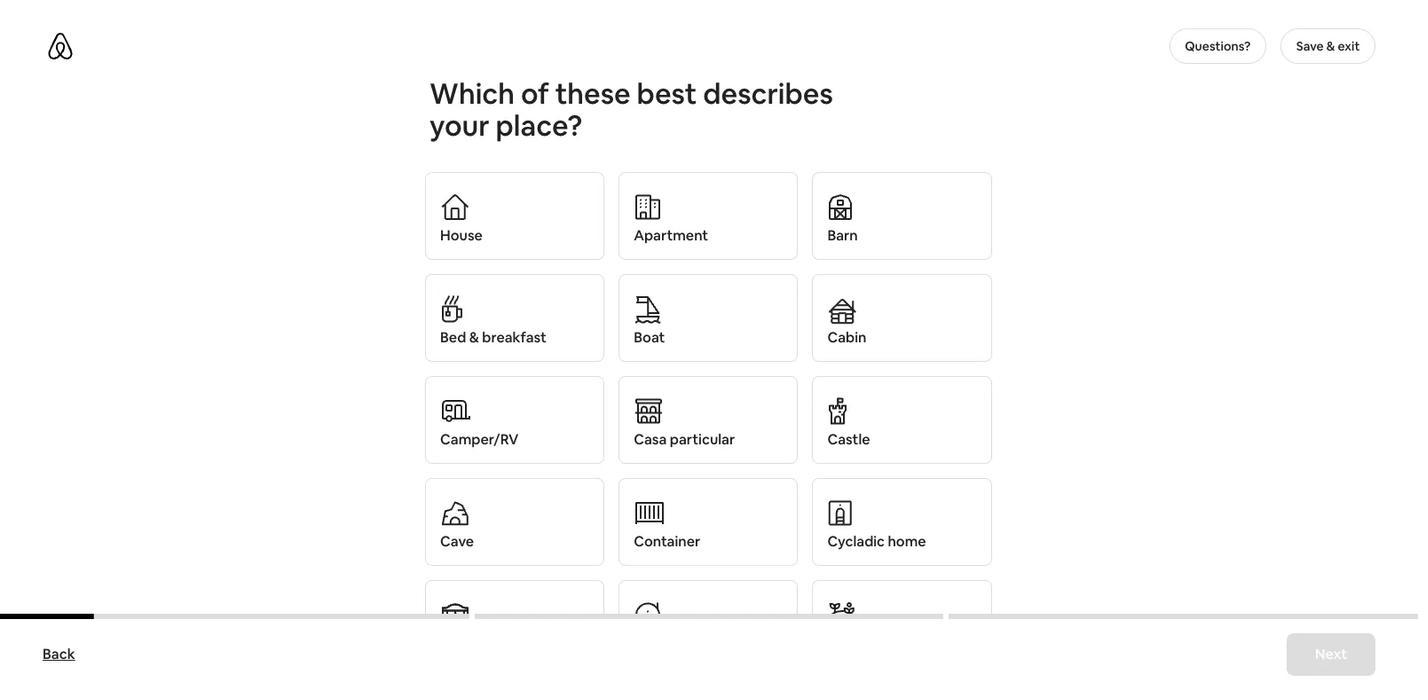 Task type: locate. For each thing, give the bounding box(es) containing it.
your place?
[[430, 107, 582, 144]]

these
[[555, 75, 631, 112]]

apartment
[[634, 226, 708, 245]]

& left the exit
[[1326, 38, 1335, 54]]

describes
[[703, 75, 833, 112]]

1 vertical spatial &
[[469, 328, 479, 347]]

Boat button
[[619, 274, 798, 362]]

boat
[[634, 328, 665, 347]]

bed & breakfast
[[440, 328, 547, 347]]

save
[[1296, 38, 1324, 54]]

Camper/RV button
[[425, 376, 605, 464]]

0 horizontal spatial &
[[469, 328, 479, 347]]

& inside "button"
[[469, 328, 479, 347]]

& for bed
[[469, 328, 479, 347]]

which of these best describes your place?
[[430, 75, 833, 144]]

cycladic home
[[827, 532, 926, 551]]

bed
[[440, 328, 466, 347]]

House button
[[425, 172, 605, 260]]

0 vertical spatial &
[[1326, 38, 1335, 54]]

questions?
[[1185, 38, 1251, 54]]

which of these best describes your place? option group
[[425, 170, 993, 690]]

home
[[888, 532, 926, 551]]

Castle button
[[812, 376, 992, 464]]

cycladic
[[827, 532, 885, 551]]

Apartment button
[[619, 172, 798, 260]]

& right bed
[[469, 328, 479, 347]]

Cave button
[[425, 478, 605, 566]]

barn
[[827, 226, 858, 245]]

None button
[[425, 580, 605, 668], [619, 580, 798, 668], [812, 580, 992, 668], [425, 580, 605, 668], [619, 580, 798, 668], [812, 580, 992, 668]]

1 horizontal spatial &
[[1326, 38, 1335, 54]]

back button
[[34, 637, 84, 673]]

Cabin button
[[812, 274, 992, 362]]

best
[[637, 75, 697, 112]]

& inside button
[[1326, 38, 1335, 54]]

breakfast
[[482, 328, 547, 347]]

back
[[43, 645, 75, 664]]

next button
[[1287, 634, 1376, 676]]

&
[[1326, 38, 1335, 54], [469, 328, 479, 347]]

camper/rv
[[440, 430, 519, 449]]



Task type: describe. For each thing, give the bounding box(es) containing it.
cave
[[440, 532, 474, 551]]

particular
[[670, 430, 735, 449]]

exit
[[1338, 38, 1360, 54]]

Bed & breakfast button
[[425, 274, 605, 362]]

house
[[440, 226, 483, 245]]

Casa particular button
[[619, 376, 798, 464]]

Container button
[[619, 478, 798, 566]]

of
[[521, 75, 549, 112]]

which
[[430, 75, 515, 112]]

save & exit
[[1296, 38, 1360, 54]]

next
[[1315, 645, 1347, 664]]

save & exit button
[[1281, 28, 1376, 64]]

casa particular
[[634, 430, 735, 449]]

& for save
[[1326, 38, 1335, 54]]

Barn button
[[812, 172, 992, 260]]

casa
[[634, 430, 667, 449]]

questions? button
[[1169, 28, 1266, 64]]

container
[[634, 532, 700, 551]]

castle
[[827, 430, 870, 449]]

Cycladic home button
[[812, 478, 992, 566]]

cabin
[[827, 328, 866, 347]]



Task type: vqa. For each thing, say whether or not it's contained in the screenshot.
exit
yes



